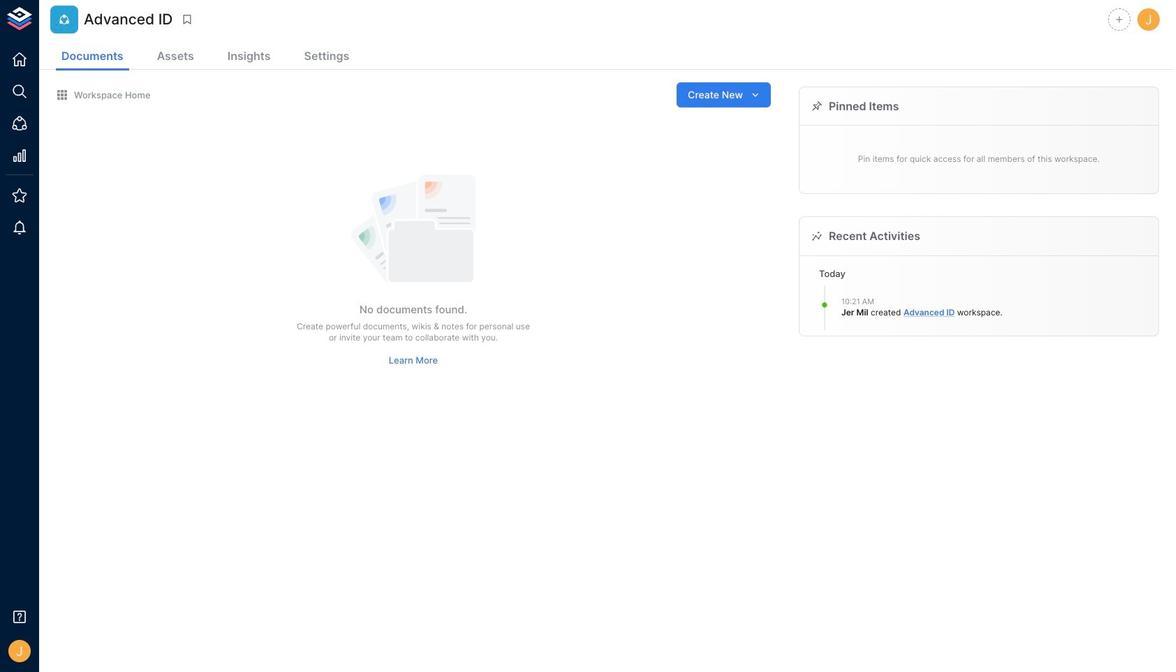 Task type: vqa. For each thing, say whether or not it's contained in the screenshot.
'Bookmark' Image
yes



Task type: describe. For each thing, give the bounding box(es) containing it.
bookmark image
[[181, 13, 193, 26]]



